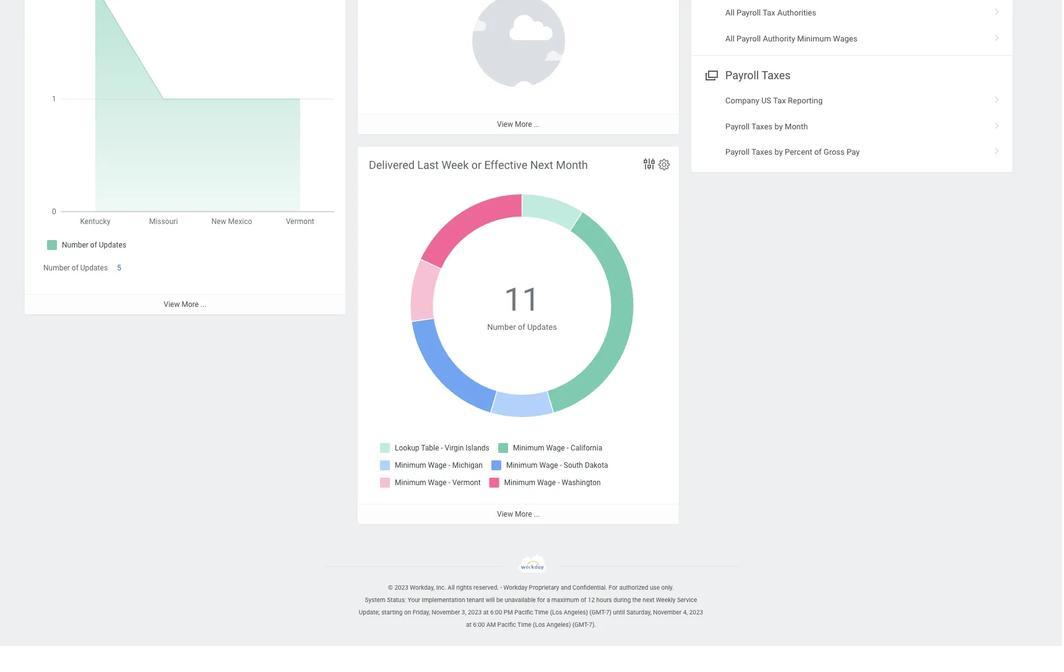 Task type: vqa. For each thing, say whether or not it's contained in the screenshot.
Team link
no



Task type: describe. For each thing, give the bounding box(es) containing it.
service
[[678, 597, 698, 604]]

all payroll tax authorities link
[[692, 0, 1013, 26]]

authority
[[763, 34, 796, 43]]

view for delivered last week element
[[164, 300, 180, 309]]

payroll taxes by percent of gross pay link
[[692, 139, 1013, 165]]

rights
[[457, 585, 472, 591]]

us
[[762, 96, 772, 105]]

payroll taxes by month
[[726, 122, 809, 131]]

of inside the '11 number of updates'
[[518, 323, 526, 332]]

payroll for payroll taxes by month
[[726, 122, 750, 131]]

more for effective next month with employee impact element
[[515, 120, 532, 129]]

by for percent
[[775, 147, 783, 157]]

tenant
[[467, 597, 485, 604]]

authorized
[[620, 585, 649, 591]]

menu group image
[[703, 66, 720, 83]]

view for effective next month with employee impact element
[[497, 120, 513, 129]]

© 2023 workday, inc. all rights reserved. - workday proprietary and confidential. for authorized use only. system status: your implementation tenant will be unavailable for a maximum of 12 hours during the next weekly service update; starting on friday, november 3, 2023 at 6:00 pm pacific time (los angeles) (gmt-7) until saturday, november 4, 2023 at 6:00 am pacific time (los angeles) (gmt-7).
[[359, 585, 704, 629]]

effective next month with employee impact element
[[358, 0, 679, 134]]

3,
[[462, 609, 467, 616]]

5 button
[[117, 263, 123, 273]]

all payroll authority minimum wages
[[726, 34, 858, 43]]

taxes for payroll taxes by month
[[752, 122, 773, 131]]

12
[[588, 597, 595, 604]]

chevron right image for all payroll authority minimum wages
[[990, 29, 1006, 42]]

gross
[[824, 147, 845, 157]]

1 november from the left
[[432, 609, 460, 616]]

the
[[633, 597, 642, 604]]

updates inside delivered last week element
[[80, 264, 108, 272]]

wages
[[834, 34, 858, 43]]

next
[[531, 158, 554, 171]]

view more ... for delivered last week element
[[164, 300, 207, 309]]

month inside list
[[785, 122, 809, 131]]

on
[[404, 609, 411, 616]]

inc.
[[437, 585, 447, 591]]

number inside the '11 number of updates'
[[488, 323, 516, 332]]

friday,
[[413, 609, 431, 616]]

0 vertical spatial pacific
[[515, 609, 534, 616]]

delivered last week or effective next month
[[369, 158, 588, 171]]

chevron right image for all payroll tax authorities
[[990, 4, 1006, 16]]

next
[[643, 597, 655, 604]]

more for delivered last week element
[[182, 300, 199, 309]]

delivered last week or effective next month element
[[358, 147, 679, 525]]

am
[[487, 622, 496, 629]]

... for effective next month with employee impact element
[[534, 120, 540, 129]]

all for all payroll authority minimum wages
[[726, 34, 735, 43]]

minimum
[[798, 34, 832, 43]]

reserved.
[[474, 585, 499, 591]]

1 vertical spatial angeles)
[[547, 622, 571, 629]]

2 horizontal spatial 2023
[[690, 609, 704, 616]]

of inside © 2023 workday, inc. all rights reserved. - workday proprietary and confidential. for authorized use only. system status: your implementation tenant will be unavailable for a maximum of 12 hours during the next weekly service update; starting on friday, november 3, 2023 at 6:00 pm pacific time (los angeles) (gmt-7) until saturday, november 4, 2023 at 6:00 am pacific time (los angeles) (gmt-7).
[[581, 597, 587, 604]]

11
[[504, 281, 541, 319]]

1 horizontal spatial time
[[535, 609, 549, 616]]

confidential.
[[573, 585, 608, 591]]

use
[[650, 585, 660, 591]]

0 horizontal spatial (gmt-
[[573, 622, 589, 629]]

1 vertical spatial at
[[466, 622, 472, 629]]

payroll inside "link"
[[737, 8, 761, 17]]

company
[[726, 96, 760, 105]]

of inside list
[[815, 147, 822, 157]]

4,
[[684, 609, 688, 616]]

1 vertical spatial time
[[518, 622, 532, 629]]

until
[[614, 609, 625, 616]]

updates inside the '11 number of updates'
[[528, 323, 557, 332]]

weekly
[[656, 597, 676, 604]]

authorities
[[778, 8, 817, 17]]

7)
[[606, 609, 612, 616]]

list containing all payroll tax authorities
[[692, 0, 1013, 51]]

for
[[609, 585, 618, 591]]

chevron right image
[[990, 117, 1006, 130]]

hours
[[597, 597, 612, 604]]

company us tax reporting
[[726, 96, 823, 105]]

be
[[497, 597, 504, 604]]

unavailable
[[505, 597, 536, 604]]

2 november from the left
[[654, 609, 682, 616]]

payroll for payroll taxes by percent of gross pay
[[726, 147, 750, 157]]

0 vertical spatial angeles)
[[564, 609, 589, 616]]

payroll taxes by percent of gross pay
[[726, 147, 861, 157]]

implementation
[[422, 597, 465, 604]]



Task type: locate. For each thing, give the bounding box(es) containing it.
all payroll tax authorities
[[726, 8, 817, 17]]

by left percent
[[775, 147, 783, 157]]

0 vertical spatial updates
[[80, 264, 108, 272]]

delivered last week element
[[25, 0, 346, 315]]

0 horizontal spatial 6:00
[[473, 622, 485, 629]]

view more ... inside effective next month with employee impact element
[[497, 120, 540, 129]]

more
[[515, 120, 532, 129], [182, 300, 199, 309], [515, 510, 532, 519]]

all inside © 2023 workday, inc. all rights reserved. - workday proprietary and confidential. for authorized use only. system status: your implementation tenant will be unavailable for a maximum of 12 hours during the next weekly service update; starting on friday, november 3, 2023 at 6:00 pm pacific time (los angeles) (gmt-7) until saturday, november 4, 2023 at 6:00 am pacific time (los angeles) (gmt-7).
[[448, 585, 455, 591]]

week
[[442, 158, 469, 171]]

1 horizontal spatial at
[[484, 609, 489, 616]]

list containing company us tax reporting
[[692, 88, 1013, 165]]

your
[[408, 597, 421, 604]]

month right next
[[556, 158, 588, 171]]

(los
[[550, 609, 563, 616], [533, 622, 545, 629]]

by inside 'payroll taxes by percent of gross pay' link
[[775, 147, 783, 157]]

chevron right image for company us tax reporting
[[990, 92, 1006, 104]]

will
[[486, 597, 495, 604]]

all payroll authority minimum wages link
[[692, 26, 1013, 51]]

footer
[[0, 555, 1063, 632]]

2 vertical spatial view more ... link
[[358, 504, 679, 525]]

payroll down 'company'
[[726, 122, 750, 131]]

0 vertical spatial at
[[484, 609, 489, 616]]

payroll up 'company'
[[726, 69, 760, 82]]

status:
[[387, 597, 406, 604]]

3 chevron right image from the top
[[990, 92, 1006, 104]]

0 horizontal spatial 2023
[[395, 585, 409, 591]]

6:00
[[491, 609, 503, 616], [473, 622, 485, 629]]

more inside effective next month with employee impact element
[[515, 120, 532, 129]]

or
[[472, 158, 482, 171]]

1 vertical spatial tax
[[774, 96, 787, 105]]

configure and view chart data image
[[642, 157, 657, 171]]

1 vertical spatial ...
[[201, 300, 207, 309]]

tax right us on the top of the page
[[774, 96, 787, 105]]

(gmt- down 12
[[573, 622, 589, 629]]

at
[[484, 609, 489, 616], [466, 622, 472, 629]]

1 horizontal spatial (los
[[550, 609, 563, 616]]

©
[[388, 585, 393, 591]]

taxes down us on the top of the page
[[752, 122, 773, 131]]

1 list from the top
[[692, 0, 1013, 51]]

number of updates
[[43, 264, 108, 272]]

pm
[[504, 609, 513, 616]]

view inside delivered last week element
[[164, 300, 180, 309]]

... inside effective next month with employee impact element
[[534, 120, 540, 129]]

for
[[538, 597, 545, 604]]

tax
[[763, 8, 776, 17], [774, 96, 787, 105]]

company us tax reporting link
[[692, 88, 1013, 114]]

of left 5
[[72, 264, 79, 272]]

2 by from the top
[[775, 147, 783, 157]]

5
[[117, 264, 121, 272]]

1 chevron right image from the top
[[990, 4, 1006, 16]]

taxes for payroll taxes by percent of gross pay
[[752, 147, 773, 157]]

view more ... link for effective next month with employee impact element
[[358, 114, 679, 134]]

0 horizontal spatial number
[[43, 264, 70, 272]]

during
[[614, 597, 631, 604]]

0 vertical spatial view more ... link
[[358, 114, 679, 134]]

1 horizontal spatial updates
[[528, 323, 557, 332]]

... inside the delivered last week or effective next month element
[[534, 510, 540, 519]]

updates down '11' button
[[528, 323, 557, 332]]

0 vertical spatial more
[[515, 120, 532, 129]]

0 vertical spatial by
[[775, 122, 783, 131]]

11 button
[[504, 279, 542, 322]]

1 vertical spatial pacific
[[498, 622, 516, 629]]

1 vertical spatial list
[[692, 88, 1013, 165]]

1 vertical spatial taxes
[[752, 122, 773, 131]]

maximum
[[552, 597, 580, 604]]

payroll down payroll taxes by month
[[726, 147, 750, 157]]

1 horizontal spatial month
[[785, 122, 809, 131]]

2 vertical spatial view more ...
[[497, 510, 540, 519]]

and
[[561, 585, 571, 591]]

(los down the maximum
[[550, 609, 563, 616]]

at down 3,
[[466, 622, 472, 629]]

chevron right image inside 'payroll taxes by percent of gross pay' link
[[990, 143, 1006, 155]]

0 vertical spatial view more ...
[[497, 120, 540, 129]]

time down for
[[535, 609, 549, 616]]

number
[[43, 264, 70, 272], [488, 323, 516, 332]]

pacific down pm
[[498, 622, 516, 629]]

updates
[[80, 264, 108, 272], [528, 323, 557, 332]]

time down unavailable
[[518, 622, 532, 629]]

chevron right image inside all payroll tax authorities "link"
[[990, 4, 1006, 16]]

2 vertical spatial all
[[448, 585, 455, 591]]

month
[[785, 122, 809, 131], [556, 158, 588, 171]]

footer containing © 2023 workday, inc. all rights reserved. - workday proprietary and confidential. for authorized use only. system status: your implementation tenant will be unavailable for a maximum of 12 hours during the next weekly service update; starting on friday, november 3, 2023 at 6:00 pm pacific time (los angeles) (gmt-7) until saturday, november 4, 2023 at 6:00 am pacific time (los angeles) (gmt-7).
[[0, 555, 1063, 632]]

tax for payroll
[[763, 8, 776, 17]]

chevron right image
[[990, 4, 1006, 16], [990, 29, 1006, 42], [990, 92, 1006, 104], [990, 143, 1006, 155]]

0 horizontal spatial updates
[[80, 264, 108, 272]]

2023 right ©
[[395, 585, 409, 591]]

2023
[[395, 585, 409, 591], [468, 609, 482, 616], [690, 609, 704, 616]]

1 horizontal spatial 6:00
[[491, 609, 503, 616]]

november
[[432, 609, 460, 616], [654, 609, 682, 616]]

view
[[497, 120, 513, 129], [164, 300, 180, 309], [497, 510, 513, 519]]

0 horizontal spatial time
[[518, 622, 532, 629]]

time
[[535, 609, 549, 616], [518, 622, 532, 629]]

1 vertical spatial (los
[[533, 622, 545, 629]]

chevron right image inside all payroll authority minimum wages link
[[990, 29, 1006, 42]]

0 vertical spatial month
[[785, 122, 809, 131]]

only.
[[662, 585, 674, 591]]

by for month
[[775, 122, 783, 131]]

at down will
[[484, 609, 489, 616]]

configure delivered last week or effective next month image
[[658, 158, 671, 171]]

number inside delivered last week element
[[43, 264, 70, 272]]

list
[[692, 0, 1013, 51], [692, 88, 1013, 165]]

0 vertical spatial number
[[43, 264, 70, 272]]

0 horizontal spatial at
[[466, 622, 472, 629]]

view more ... link for delivered last week element
[[25, 294, 346, 315]]

view more ... link
[[358, 114, 679, 134], [25, 294, 346, 315], [358, 504, 679, 525]]

0 vertical spatial (los
[[550, 609, 563, 616]]

by down company us tax reporting
[[775, 122, 783, 131]]

chevron right image inside company us tax reporting link
[[990, 92, 1006, 104]]

0 vertical spatial all
[[726, 8, 735, 17]]

taxes up company us tax reporting
[[762, 69, 791, 82]]

chevron right image for payroll taxes by percent of gross pay
[[990, 143, 1006, 155]]

...
[[534, 120, 540, 129], [201, 300, 207, 309], [534, 510, 540, 519]]

1 horizontal spatial (gmt-
[[590, 609, 606, 616]]

-
[[501, 585, 502, 591]]

2 vertical spatial view
[[497, 510, 513, 519]]

0 vertical spatial time
[[535, 609, 549, 616]]

more inside delivered last week element
[[182, 300, 199, 309]]

pacific
[[515, 609, 534, 616], [498, 622, 516, 629]]

view more ... for effective next month with employee impact element
[[497, 120, 540, 129]]

by inside payroll taxes by month link
[[775, 122, 783, 131]]

tax inside "link"
[[763, 8, 776, 17]]

2023 right 4,
[[690, 609, 704, 616]]

view inside the delivered last week or effective next month element
[[497, 510, 513, 519]]

1 vertical spatial all
[[726, 34, 735, 43]]

view more ... inside the delivered last week or effective next month element
[[497, 510, 540, 519]]

november down weekly
[[654, 609, 682, 616]]

proprietary
[[529, 585, 560, 591]]

1 vertical spatial view
[[164, 300, 180, 309]]

view inside effective next month with employee impact element
[[497, 120, 513, 129]]

1 horizontal spatial number
[[488, 323, 516, 332]]

2 vertical spatial taxes
[[752, 147, 773, 157]]

(gmt- up '7).'
[[590, 609, 606, 616]]

0 horizontal spatial november
[[432, 609, 460, 616]]

2 list from the top
[[692, 88, 1013, 165]]

month up percent
[[785, 122, 809, 131]]

delivered
[[369, 158, 415, 171]]

workday,
[[410, 585, 435, 591]]

a
[[547, 597, 550, 604]]

7).
[[589, 622, 597, 629]]

starting
[[382, 609, 403, 616]]

payroll left the authorities
[[737, 8, 761, 17]]

of left 12
[[581, 597, 587, 604]]

all
[[726, 8, 735, 17], [726, 34, 735, 43], [448, 585, 455, 591]]

1 vertical spatial view more ...
[[164, 300, 207, 309]]

taxes
[[762, 69, 791, 82], [752, 122, 773, 131], [752, 147, 773, 157]]

1 horizontal spatial 2023
[[468, 609, 482, 616]]

... inside delivered last week element
[[201, 300, 207, 309]]

1 vertical spatial 6:00
[[473, 622, 485, 629]]

angeles)
[[564, 609, 589, 616], [547, 622, 571, 629]]

taxes down payroll taxes by month
[[752, 147, 773, 157]]

0 vertical spatial taxes
[[762, 69, 791, 82]]

november down implementation
[[432, 609, 460, 616]]

0 vertical spatial list
[[692, 0, 1013, 51]]

0 vertical spatial tax
[[763, 8, 776, 17]]

1 horizontal spatial november
[[654, 609, 682, 616]]

2 vertical spatial ...
[[534, 510, 540, 519]]

taxes for payroll taxes
[[762, 69, 791, 82]]

2 vertical spatial more
[[515, 510, 532, 519]]

1 vertical spatial view more ... link
[[25, 294, 346, 315]]

of down '11' button
[[518, 323, 526, 332]]

effective
[[485, 158, 528, 171]]

percent
[[785, 147, 813, 157]]

1 vertical spatial more
[[182, 300, 199, 309]]

last
[[418, 158, 439, 171]]

update;
[[359, 609, 380, 616]]

pay
[[847, 147, 861, 157]]

0 vertical spatial view
[[497, 120, 513, 129]]

pacific down unavailable
[[515, 609, 534, 616]]

1 vertical spatial (gmt-
[[573, 622, 589, 629]]

(gmt-
[[590, 609, 606, 616], [573, 622, 589, 629]]

1 vertical spatial number
[[488, 323, 516, 332]]

2 chevron right image from the top
[[990, 29, 1006, 42]]

view more ...
[[497, 120, 540, 129], [164, 300, 207, 309], [497, 510, 540, 519]]

of
[[815, 147, 822, 157], [72, 264, 79, 272], [518, 323, 526, 332], [581, 597, 587, 604]]

payroll left "authority"
[[737, 34, 761, 43]]

0 vertical spatial ...
[[534, 120, 540, 129]]

0 vertical spatial (gmt-
[[590, 609, 606, 616]]

2023 right 3,
[[468, 609, 482, 616]]

payroll taxes
[[726, 69, 791, 82]]

11 number of updates
[[488, 281, 557, 332]]

workday
[[504, 585, 528, 591]]

system
[[365, 597, 386, 604]]

by
[[775, 122, 783, 131], [775, 147, 783, 157]]

payroll
[[737, 8, 761, 17], [737, 34, 761, 43], [726, 69, 760, 82], [726, 122, 750, 131], [726, 147, 750, 157]]

reporting
[[789, 96, 823, 105]]

0 vertical spatial 6:00
[[491, 609, 503, 616]]

tax for us
[[774, 96, 787, 105]]

view more ... inside delivered last week element
[[164, 300, 207, 309]]

0 horizontal spatial month
[[556, 158, 588, 171]]

1 vertical spatial month
[[556, 158, 588, 171]]

updates left 5
[[80, 264, 108, 272]]

payroll taxes by month link
[[692, 114, 1013, 139]]

of left gross
[[815, 147, 822, 157]]

1 vertical spatial updates
[[528, 323, 557, 332]]

payroll for payroll taxes
[[726, 69, 760, 82]]

4 chevron right image from the top
[[990, 143, 1006, 155]]

... for delivered last week element
[[201, 300, 207, 309]]

saturday,
[[627, 609, 652, 616]]

of inside delivered last week element
[[72, 264, 79, 272]]

all inside "link"
[[726, 8, 735, 17]]

6:00 left pm
[[491, 609, 503, 616]]

more inside the delivered last week or effective next month element
[[515, 510, 532, 519]]

all for all payroll tax authorities
[[726, 8, 735, 17]]

1 vertical spatial by
[[775, 147, 783, 157]]

0 horizontal spatial (los
[[533, 622, 545, 629]]

6:00 left am
[[473, 622, 485, 629]]

(los down for
[[533, 622, 545, 629]]

1 by from the top
[[775, 122, 783, 131]]

tax up "authority"
[[763, 8, 776, 17]]



